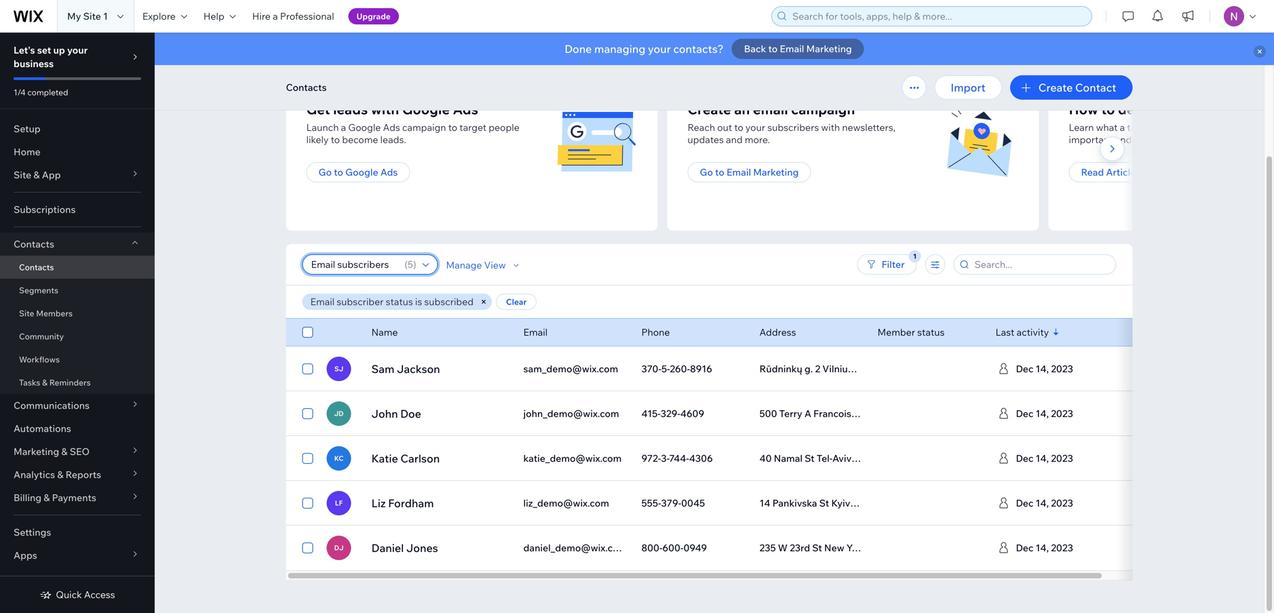 Task type: locate. For each thing, give the bounding box(es) containing it.
5 view link from the top
[[1022, 536, 1080, 560]]

None checkbox
[[302, 324, 313, 341], [302, 361, 313, 377], [302, 450, 313, 467], [302, 495, 313, 512], [302, 324, 313, 341], [302, 361, 313, 377], [302, 450, 313, 467], [302, 495, 313, 512]]

contacts down subscriptions
[[14, 238, 54, 250]]

clear
[[506, 297, 527, 307]]

2 vertical spatial marketing
[[14, 446, 59, 458]]

google up become
[[348, 121, 381, 133]]

a right hire
[[273, 10, 278, 22]]

1 horizontal spatial and
[[1115, 134, 1132, 146]]

1 vertical spatial ads
[[383, 121, 400, 133]]

explore
[[142, 10, 176, 22]]

liz
[[371, 497, 386, 510]]

& inside "dropdown button"
[[61, 446, 68, 458]]

with right subscribers
[[821, 121, 840, 133]]

0 vertical spatial campaign
[[791, 101, 855, 118]]

marketing inside list
[[753, 166, 799, 178]]

3 view link from the top
[[1022, 446, 1080, 471]]

quick access button
[[40, 589, 115, 601]]

329-
[[661, 408, 680, 420]]

(
[[405, 258, 408, 270]]

1 2023 from the top
[[1051, 363, 1073, 375]]

your inside alert
[[648, 42, 671, 56]]

view inside manage view dropdown button
[[484, 259, 506, 271]]

marketing for back to email marketing
[[806, 43, 852, 55]]

0 horizontal spatial define
[[1118, 101, 1159, 118]]

Search... field
[[971, 255, 1112, 274]]

5 2023 from the top
[[1051, 542, 1073, 554]]

dj
[[334, 544, 344, 552]]

0 horizontal spatial with
[[371, 101, 399, 118]]

leads.
[[380, 134, 406, 146]]

contacts up get
[[286, 81, 327, 93]]

4 view link from the top
[[1022, 491, 1080, 516]]

go down updates
[[700, 166, 713, 178]]

to right "back"
[[768, 43, 778, 55]]

subscriptions
[[14, 204, 76, 215]]

contacts inside popup button
[[14, 238, 54, 250]]

york
[[847, 542, 867, 554]]

2 vertical spatial ads
[[380, 166, 398, 178]]

2 vertical spatial site
[[19, 308, 34, 319]]

1 horizontal spatial with
[[821, 121, 840, 133]]

view for jones
[[1038, 541, 1063, 555]]

billing & payments
[[14, 492, 96, 504]]

370-
[[641, 363, 661, 375]]

1 vertical spatial site
[[14, 169, 31, 181]]

sidebar element
[[0, 33, 155, 613]]

4 14, from the top
[[1036, 497, 1049, 509]]

1 horizontal spatial a
[[341, 121, 346, 133]]

fordham
[[388, 497, 434, 510]]

0 horizontal spatial your
[[67, 44, 88, 56]]

415-
[[641, 408, 661, 420]]

2023
[[1051, 363, 1073, 375], [1051, 408, 1073, 420], [1051, 453, 1073, 464], [1051, 497, 1073, 509], [1051, 542, 1073, 554]]

jd
[[334, 409, 344, 418]]

1 vertical spatial campaign
[[402, 121, 446, 133]]

status right member
[[917, 326, 945, 338]]

2 2023 from the top
[[1051, 408, 1073, 420]]

campaign up leads.
[[402, 121, 446, 133]]

create inside create an email campaign reach out to your subscribers with newsletters, updates and more.
[[688, 101, 731, 118]]

target up audience
[[1163, 101, 1203, 118]]

& inside "popup button"
[[57, 469, 63, 481]]

dec for doe
[[1016, 408, 1034, 420]]

phone
[[641, 326, 670, 338]]

Search for tools, apps, help & more... field
[[788, 7, 1088, 26]]

0 vertical spatial create
[[1039, 81, 1073, 94]]

important
[[1069, 134, 1113, 146]]

& left app
[[34, 169, 40, 181]]

1 vertical spatial st
[[819, 497, 829, 509]]

dec 14, 2023 for carlson
[[1016, 453, 1073, 464]]

aviv
[[832, 453, 852, 464]]

what
[[1096, 121, 1118, 133]]

app
[[42, 169, 61, 181]]

1 horizontal spatial go
[[700, 166, 713, 178]]

None checkbox
[[302, 406, 313, 422], [302, 540, 313, 556], [302, 406, 313, 422], [302, 540, 313, 556]]

apps
[[14, 550, 37, 561]]

&
[[34, 169, 40, 181], [42, 378, 47, 388], [61, 446, 68, 458], [57, 469, 63, 481], [44, 492, 50, 504]]

4 dec 14, 2023 from the top
[[1016, 497, 1073, 509]]

more.
[[745, 134, 770, 146]]

0 horizontal spatial go
[[319, 166, 332, 178]]

view for doe
[[1038, 407, 1063, 421]]

go for create
[[700, 166, 713, 178]]

1 go from the left
[[319, 166, 332, 178]]

let's set up your business
[[14, 44, 88, 70]]

5 dec 14, 2023 from the top
[[1016, 542, 1073, 554]]

tasks & reminders
[[19, 378, 91, 388]]

0 vertical spatial contacts
[[286, 81, 327, 93]]

sam
[[371, 362, 394, 376]]

2 go from the left
[[700, 166, 713, 178]]

14, for doe
[[1036, 408, 1049, 420]]

dec 14, 2023 for jones
[[1016, 542, 1073, 554]]

3 14, from the top
[[1036, 453, 1049, 464]]

1 vertical spatial contacts
[[14, 238, 54, 250]]

hire a professional link
[[244, 0, 342, 33]]

contacts for contacts popup button
[[14, 238, 54, 250]]

0 horizontal spatial and
[[726, 134, 743, 146]]

and down out
[[726, 134, 743, 146]]

define up how
[[1118, 101, 1159, 118]]

campaign
[[791, 101, 855, 118], [402, 121, 446, 133]]

2 14, from the top
[[1036, 408, 1049, 420]]

3 2023 from the top
[[1051, 453, 1073, 464]]

0 horizontal spatial create
[[688, 101, 731, 118]]

your up more.
[[746, 121, 765, 133]]

4 dec from the top
[[1016, 497, 1034, 509]]

5
[[408, 258, 413, 270]]

create an email campaign reach out to your subscribers with newsletters, updates and more.
[[688, 101, 896, 146]]

14, for fordham
[[1036, 497, 1049, 509]]

analytics
[[14, 469, 55, 481]]

your right the 'up'
[[67, 44, 88, 56]]

1 vertical spatial create
[[688, 101, 731, 118]]

1 vertical spatial define
[[1166, 134, 1194, 146]]

tel-
[[817, 453, 832, 464]]

555-
[[641, 497, 661, 509]]

14, for carlson
[[1036, 453, 1049, 464]]

0 horizontal spatial target
[[460, 121, 486, 133]]

a right what in the top right of the page
[[1120, 121, 1125, 133]]

to right how
[[1155, 134, 1164, 146]]

dec 14, 2023 for fordham
[[1016, 497, 1073, 509]]

0 vertical spatial marketing
[[806, 43, 852, 55]]

1 horizontal spatial marketing
[[753, 166, 799, 178]]

view link for daniel jones
[[1022, 536, 1080, 560]]

1 and from the left
[[726, 134, 743, 146]]

site for site members
[[19, 308, 34, 319]]

sam jackson
[[371, 362, 440, 376]]

& left seo
[[61, 446, 68, 458]]

updates
[[688, 134, 724, 146]]

email inside list
[[727, 166, 751, 178]]

with inside create an email campaign reach out to your subscribers with newsletters, updates and more.
[[821, 121, 840, 133]]

define down audience
[[1166, 134, 1194, 146]]

create left more
[[1039, 81, 1073, 94]]

& left reports
[[57, 469, 63, 481]]

my site 1
[[67, 10, 108, 22]]

quick
[[56, 589, 82, 601]]

to down launch
[[331, 134, 340, 146]]

4 2023 from the top
[[1051, 497, 1073, 509]]

go down likely
[[319, 166, 332, 178]]

is,
[[1199, 121, 1208, 133]]

campaign up subscribers
[[791, 101, 855, 118]]

1 horizontal spatial target
[[1127, 121, 1154, 133]]

quick access
[[56, 589, 115, 601]]

go for get
[[319, 166, 332, 178]]

& for billing
[[44, 492, 50, 504]]

target up how
[[1127, 121, 1154, 133]]

2 view link from the top
[[1022, 402, 1080, 426]]

1 14, from the top
[[1036, 363, 1049, 375]]

1 horizontal spatial define
[[1166, 134, 1194, 146]]

subscriber
[[337, 296, 384, 308]]

a down leads
[[341, 121, 346, 133]]

0 horizontal spatial status
[[386, 296, 413, 308]]

1 vertical spatial google
[[348, 121, 381, 133]]

0 horizontal spatial a
[[273, 10, 278, 22]]

2 vertical spatial contacts
[[19, 262, 54, 272]]

likely
[[306, 134, 329, 146]]

2
[[815, 363, 820, 375]]

marketing & seo
[[14, 446, 90, 458]]

carlson
[[401, 452, 440, 465]]

get leads with google ads launch a google ads campaign to target people likely to become leads.
[[306, 101, 520, 146]]

create contact
[[1039, 81, 1116, 94]]

site inside dropdown button
[[14, 169, 31, 181]]

1 view link from the top
[[1022, 357, 1080, 381]]

launch
[[306, 121, 339, 133]]

email right "back"
[[780, 43, 804, 55]]

create contact button
[[1010, 75, 1133, 100]]

member
[[878, 326, 915, 338]]

1 horizontal spatial campaign
[[791, 101, 855, 118]]

2 and from the left
[[1115, 134, 1132, 146]]

namal
[[774, 453, 803, 464]]

3 dec from the top
[[1016, 453, 1034, 464]]

manage view button
[[446, 259, 522, 271]]

dec for jones
[[1016, 542, 1034, 554]]

list
[[284, 77, 1274, 231]]

and inside 'how to define target audiences learn what a target audience is, why it's important and how to define yours.'
[[1115, 134, 1132, 146]]

to up what in the top right of the page
[[1101, 101, 1115, 118]]

reach
[[688, 121, 715, 133]]

2023 for daniel jones
[[1051, 542, 1073, 554]]

to down updates
[[715, 166, 724, 178]]

w
[[778, 542, 788, 554]]

site down the "segments"
[[19, 308, 34, 319]]

go inside go to google ads button
[[319, 166, 332, 178]]

contacts
[[286, 81, 327, 93], [14, 238, 54, 250], [19, 262, 54, 272]]

0 horizontal spatial campaign
[[402, 121, 446, 133]]

5 14, from the top
[[1036, 542, 1049, 554]]

2 dec from the top
[[1016, 408, 1034, 420]]

reminders
[[49, 378, 91, 388]]

with up leads.
[[371, 101, 399, 118]]

2 horizontal spatial marketing
[[806, 43, 852, 55]]

tasks & reminders link
[[0, 371, 155, 394]]

2 dec 14, 2023 from the top
[[1016, 408, 1073, 420]]

1 vertical spatial marketing
[[753, 166, 799, 178]]

Unsaved view field
[[307, 255, 401, 274]]

1 vertical spatial status
[[917, 326, 945, 338]]

jones
[[406, 541, 438, 555]]

& right billing
[[44, 492, 50, 504]]

your inside create an email campaign reach out to your subscribers with newsletters, updates and more.
[[746, 121, 765, 133]]

site down home
[[14, 169, 31, 181]]

1 dec from the top
[[1016, 363, 1034, 375]]

article
[[1106, 166, 1136, 178]]

email down more.
[[727, 166, 751, 178]]

2 horizontal spatial your
[[746, 121, 765, 133]]

go to email marketing
[[700, 166, 799, 178]]

dec
[[1016, 363, 1034, 375], [1016, 408, 1034, 420], [1016, 453, 1034, 464], [1016, 497, 1034, 509], [1016, 542, 1034, 554]]

contacts inside button
[[286, 81, 327, 93]]

status left is
[[386, 296, 413, 308]]

an
[[734, 101, 750, 118]]

campaign inside create an email campaign reach out to your subscribers with newsletters, updates and more.
[[791, 101, 855, 118]]

0 vertical spatial st
[[805, 453, 815, 464]]

target left people
[[460, 121, 486, 133]]

address
[[760, 326, 796, 338]]

to right out
[[734, 121, 743, 133]]

billing
[[14, 492, 41, 504]]

sj
[[334, 365, 343, 373]]

go inside go to email marketing button
[[700, 166, 713, 178]]

view link for sam jackson
[[1022, 357, 1080, 381]]

379-
[[661, 497, 681, 509]]

hire a professional
[[252, 10, 334, 22]]

marketing inside "dropdown button"
[[14, 446, 59, 458]]

contacts up the "segments"
[[19, 262, 54, 272]]

vilnius
[[822, 363, 853, 375]]

create for contact
[[1039, 81, 1073, 94]]

2 vertical spatial google
[[345, 166, 378, 178]]

and left how
[[1115, 134, 1132, 146]]

1 dec 14, 2023 from the top
[[1016, 363, 1073, 375]]

create
[[1039, 81, 1073, 94], [688, 101, 731, 118]]

dec for jackson
[[1016, 363, 1034, 375]]

go to google ads
[[319, 166, 398, 178]]

and
[[726, 134, 743, 146], [1115, 134, 1132, 146]]

0 vertical spatial site
[[83, 10, 101, 22]]

your inside the let's set up your business
[[67, 44, 88, 56]]

google down become
[[345, 166, 378, 178]]

5 dec from the top
[[1016, 542, 1034, 554]]

& for tasks
[[42, 378, 47, 388]]

2023 for john doe
[[1051, 408, 1073, 420]]

1 vertical spatial with
[[821, 121, 840, 133]]

target
[[1163, 101, 1203, 118], [460, 121, 486, 133], [1127, 121, 1154, 133]]

st left kyiv in the right bottom of the page
[[819, 497, 829, 509]]

14, for jones
[[1036, 542, 1049, 554]]

& for analytics
[[57, 469, 63, 481]]

2023 for sam jackson
[[1051, 363, 1073, 375]]

set
[[37, 44, 51, 56]]

0 horizontal spatial marketing
[[14, 446, 59, 458]]

israel
[[854, 453, 878, 464]]

a
[[273, 10, 278, 22], [341, 121, 346, 133], [1120, 121, 1125, 133]]

community link
[[0, 325, 155, 348]]

contacts?
[[673, 42, 724, 56]]

1 horizontal spatial your
[[648, 42, 671, 56]]

to inside done managing your contacts? alert
[[768, 43, 778, 55]]

is
[[415, 296, 422, 308]]

site for site & app
[[14, 169, 31, 181]]

email left subscriber
[[310, 296, 335, 308]]

pankivska
[[772, 497, 817, 509]]

3 dec 14, 2023 from the top
[[1016, 453, 1073, 464]]

states
[[901, 542, 930, 554]]

marketing inside done managing your contacts? alert
[[806, 43, 852, 55]]

site left 1
[[83, 10, 101, 22]]

2 horizontal spatial a
[[1120, 121, 1125, 133]]

view for fordham
[[1038, 497, 1063, 510]]

0949
[[684, 542, 707, 554]]

google up leads.
[[402, 101, 450, 118]]

email
[[780, 43, 804, 55], [727, 166, 751, 178], [310, 296, 335, 308], [523, 326, 548, 338]]

& for marketing
[[61, 446, 68, 458]]

united
[[869, 542, 899, 554]]

0 vertical spatial status
[[386, 296, 413, 308]]

create inside create contact button
[[1039, 81, 1073, 94]]

create up reach
[[688, 101, 731, 118]]

dec for fordham
[[1016, 497, 1034, 509]]

1 horizontal spatial create
[[1039, 81, 1073, 94]]

reports
[[66, 469, 101, 481]]

site & app button
[[0, 164, 155, 187]]

your left contacts?
[[648, 42, 671, 56]]

st left new
[[812, 542, 822, 554]]

0 vertical spatial with
[[371, 101, 399, 118]]

& right tasks
[[42, 378, 47, 388]]

read article
[[1081, 166, 1136, 178]]

st left tel-
[[805, 453, 815, 464]]



Task type: describe. For each thing, give the bounding box(es) containing it.
target inside get leads with google ads launch a google ads campaign to target people likely to become leads.
[[460, 121, 486, 133]]

filter
[[882, 258, 905, 270]]

list containing get leads with google ads
[[284, 77, 1274, 231]]

settings link
[[0, 521, 155, 544]]

dec 14, 2023 for jackson
[[1016, 363, 1073, 375]]

2023 for liz fordham
[[1051, 497, 1073, 509]]

back to email marketing
[[744, 43, 852, 55]]

kyiv
[[831, 497, 850, 509]]

site members
[[19, 308, 73, 319]]

2023 for katie carlson
[[1051, 453, 1073, 464]]

daniel_demo@wix.com
[[523, 542, 627, 554]]

home link
[[0, 140, 155, 164]]

seo
[[70, 446, 90, 458]]

sam_demo@wix.com
[[523, 363, 618, 375]]

contacts for 'contacts' link
[[19, 262, 54, 272]]

contacts link
[[0, 256, 155, 279]]

more
[[1075, 88, 1094, 95]]

with inside get leads with google ads launch a google ads campaign to target people likely to become leads.
[[371, 101, 399, 118]]

out
[[717, 121, 732, 133]]

260-
[[670, 363, 690, 375]]

manage view
[[446, 259, 506, 271]]

to down become
[[334, 166, 343, 178]]

600-
[[663, 542, 684, 554]]

leads
[[321, 88, 342, 95]]

katie carlson
[[371, 452, 440, 465]]

help
[[203, 10, 224, 22]]

create for an
[[688, 101, 731, 118]]

4609
[[680, 408, 704, 420]]

help button
[[195, 0, 244, 33]]

1 horizontal spatial status
[[917, 326, 945, 338]]

yours.
[[1196, 134, 1223, 146]]

& for site
[[34, 169, 40, 181]]

14
[[760, 497, 770, 509]]

800-600-0949
[[641, 542, 707, 554]]

email
[[753, 101, 788, 118]]

st for fordham
[[819, 497, 829, 509]]

dec for carlson
[[1016, 453, 1034, 464]]

last
[[996, 326, 1015, 338]]

dec 14, 2023 for doe
[[1016, 408, 1073, 420]]

and inside create an email campaign reach out to your subscribers with newsletters, updates and more.
[[726, 134, 743, 146]]

done
[[565, 42, 592, 56]]

member status
[[878, 326, 945, 338]]

payments
[[52, 492, 96, 504]]

liz fordham
[[371, 497, 434, 510]]

daniel
[[371, 541, 404, 555]]

2 vertical spatial st
[[812, 542, 822, 554]]

john doe
[[371, 407, 421, 421]]

professional
[[280, 10, 334, 22]]

import button
[[934, 75, 1002, 100]]

0 vertical spatial ads
[[453, 101, 478, 118]]

g.
[[805, 363, 813, 375]]

capture leads
[[288, 88, 342, 95]]

contacts for contacts button
[[286, 81, 327, 93]]

st for carlson
[[805, 453, 815, 464]]

( 5 )
[[405, 258, 416, 270]]

view link for john doe
[[1022, 402, 1080, 426]]

communications button
[[0, 394, 155, 417]]

23rd
[[790, 542, 810, 554]]

access
[[84, 589, 115, 601]]

subscribers
[[767, 121, 819, 133]]

email down clear
[[523, 326, 548, 338]]

back to email marketing button
[[732, 39, 864, 59]]

view link for liz fordham
[[1022, 491, 1080, 516]]

email subscriber status is subscribed
[[310, 296, 474, 308]]

up
[[53, 44, 65, 56]]

a inside get leads with google ads launch a google ads campaign to target people likely to become leads.
[[341, 121, 346, 133]]

segments
[[19, 285, 58, 295]]

setup link
[[0, 117, 155, 140]]

activity
[[1017, 326, 1049, 338]]

3-
[[661, 453, 669, 464]]

how
[[1069, 101, 1098, 118]]

analytics & reports
[[14, 469, 101, 481]]

2 horizontal spatial target
[[1163, 101, 1203, 118]]

clear button
[[496, 294, 537, 310]]

view for carlson
[[1038, 452, 1063, 465]]

0 vertical spatial google
[[402, 101, 450, 118]]

john_demo@wix.com
[[523, 408, 619, 420]]

a inside 'how to define target audiences learn what a target audience is, why it's important and how to define yours.'
[[1120, 121, 1125, 133]]

leads
[[333, 101, 368, 118]]

segments link
[[0, 279, 155, 302]]

555-379-0045
[[641, 497, 705, 509]]

972-3-744-4306
[[641, 453, 713, 464]]

contacts button
[[0, 233, 155, 256]]

to left people
[[448, 121, 457, 133]]

marketing for go to email marketing
[[753, 166, 799, 178]]

ads inside button
[[380, 166, 398, 178]]

learn more
[[1051, 88, 1094, 95]]

import
[[951, 81, 986, 94]]

rūdninkų
[[760, 363, 802, 375]]

last activity
[[996, 326, 1049, 338]]

capture
[[288, 88, 319, 95]]

name
[[371, 326, 398, 338]]

lithuania
[[855, 363, 896, 375]]

235 w 23rd st new york united states
[[760, 542, 930, 554]]

done managing your contacts? alert
[[155, 33, 1274, 65]]

view link for katie carlson
[[1022, 446, 1080, 471]]

google inside button
[[345, 166, 378, 178]]

read article button
[[1069, 162, 1148, 183]]

to inside create an email campaign reach out to your subscribers with newsletters, updates and more.
[[734, 121, 743, 133]]

744-
[[669, 453, 689, 464]]

done managing your contacts?
[[565, 42, 724, 56]]

)
[[413, 258, 416, 270]]

subscribed
[[424, 296, 474, 308]]

katie_demo@wix.com
[[523, 453, 622, 464]]

415-329-4609
[[641, 408, 704, 420]]

a inside "link"
[[273, 10, 278, 22]]

upgrade button
[[348, 8, 399, 24]]

14, for jackson
[[1036, 363, 1049, 375]]

how to define target audiences learn what a target audience is, why it's important and how to define yours.
[[1069, 101, 1272, 146]]

email inside done managing your contacts? alert
[[780, 43, 804, 55]]

view for jackson
[[1038, 362, 1063, 376]]

members
[[36, 308, 73, 319]]

campaign inside get leads with google ads launch a google ads campaign to target people likely to become leads.
[[402, 121, 446, 133]]

0 vertical spatial define
[[1118, 101, 1159, 118]]

workflows
[[19, 354, 60, 365]]



Task type: vqa. For each thing, say whether or not it's contained in the screenshot.
14, for Doe
yes



